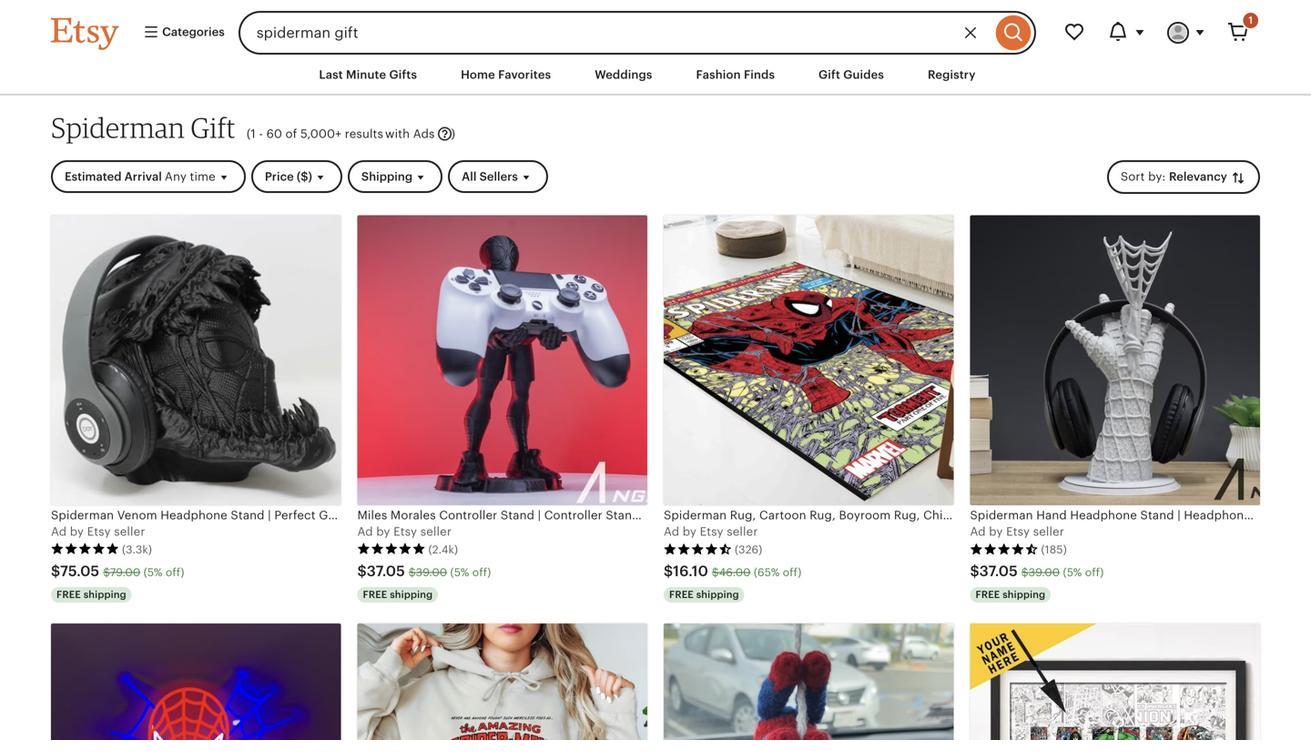 Task type: vqa. For each thing, say whether or not it's contained in the screenshot.
the left Gift
yes



Task type: locate. For each thing, give the bounding box(es) containing it.
1 morales from the left
[[391, 509, 436, 522]]

2 etsy from the left
[[394, 525, 417, 539]]

3 off) from the left
[[783, 567, 802, 579]]

d for 37.05
[[979, 525, 986, 539]]

-
[[259, 127, 263, 141]]

gift
[[819, 68, 841, 82], [191, 111, 236, 145], [730, 509, 751, 522]]

free shipping for (185)
[[976, 589, 1046, 601]]

menu bar
[[18, 55, 1294, 96]]

3 shipping from the left
[[697, 589, 739, 601]]

a
[[51, 525, 59, 539], [358, 525, 366, 539], [664, 525, 672, 539], [971, 525, 979, 539]]

seller up (326)
[[727, 525, 758, 539]]

2 horizontal spatial (5%
[[1064, 567, 1083, 579]]

a d b y etsy seller for 16.10
[[664, 525, 758, 539]]

1 horizontal spatial 37.05
[[980, 563, 1018, 580]]

miles
[[358, 509, 387, 522], [761, 509, 791, 522]]

1 etsy from the left
[[87, 525, 111, 539]]

1 horizontal spatial $ 37.05 $ 39.00 (5% off)
[[971, 563, 1104, 580]]

60
[[267, 127, 282, 141]]

seller up (3.3k)
[[114, 525, 145, 539]]

79.00
[[110, 567, 141, 579]]

1 link
[[1217, 11, 1261, 55]]

a d b y etsy seller up (3.3k)
[[51, 525, 145, 539]]

3 b from the left
[[683, 525, 691, 539]]

spiderman
[[51, 111, 185, 145]]

39.00 down the (2.4k)
[[416, 567, 447, 579]]

2 free from the left
[[363, 589, 388, 601]]

0 vertical spatial 1
[[1249, 15, 1253, 26]]

0 horizontal spatial 39.00
[[416, 567, 447, 579]]

shipping
[[362, 170, 413, 184]]

0 horizontal spatial $ 37.05 $ 39.00 (5% off)
[[358, 563, 491, 580]]

minute
[[346, 68, 386, 82]]

4 b from the left
[[990, 525, 997, 539]]

free shipping down 16.10
[[670, 589, 739, 601]]

fashion finds
[[696, 68, 775, 82]]

4.5 out of 5 stars image for 37.05
[[971, 543, 1039, 556]]

2 d from the left
[[365, 525, 373, 539]]

39.00
[[416, 567, 447, 579], [1029, 567, 1061, 579]]

a for 37.05
[[971, 525, 979, 539]]

a inside miles morales controller stand | controller stand perfect gamer gift | miles morales phone stand a d b y etsy seller
[[358, 525, 366, 539]]

off) for (3.3k)
[[166, 567, 184, 579]]

all
[[462, 170, 477, 184]]

1 horizontal spatial stand
[[606, 509, 640, 522]]

3 a from the left
[[664, 525, 672, 539]]

1 horizontal spatial 4.5 out of 5 stars image
[[971, 543, 1039, 556]]

0 horizontal spatial 5 out of 5 stars image
[[51, 543, 119, 556]]

spiderman gift
[[51, 111, 236, 145]]

$ 75.05 $ 79.00 (5% off)
[[51, 563, 184, 580]]

1 a d b y etsy seller from the left
[[51, 525, 145, 539]]

(5% right 79.00
[[144, 567, 163, 579]]

off) for (2.4k)
[[473, 567, 491, 579]]

1 37.05 from the left
[[367, 563, 405, 580]]

1 a from the left
[[51, 525, 59, 539]]

a d b y etsy seller for 75.05
[[51, 525, 145, 539]]

4 etsy from the left
[[1007, 525, 1030, 539]]

spiderman venom headphone stand | perfect gamer gift headset stand | spiderman venom paintable bust and headphone holder image
[[51, 215, 341, 506]]

categories
[[159, 25, 225, 39]]

any
[[165, 170, 187, 184]]

2 horizontal spatial a d b y etsy seller
[[971, 525, 1065, 539]]

b inside miles morales controller stand | controller stand perfect gamer gift | miles morales phone stand a d b y etsy seller
[[376, 525, 384, 539]]

2 vertical spatial gift
[[730, 509, 751, 522]]

2 morales from the left
[[794, 509, 840, 522]]

d
[[59, 525, 67, 539], [365, 525, 373, 539], [672, 525, 680, 539], [979, 525, 986, 539]]

gift left (
[[191, 111, 236, 145]]

0 horizontal spatial controller
[[439, 509, 498, 522]]

3 free shipping from the left
[[670, 589, 739, 601]]

free shipping for (3.3k)
[[56, 589, 126, 601]]

a for 75.05
[[51, 525, 59, 539]]

3 free from the left
[[670, 589, 694, 601]]

free shipping for (2.4k)
[[363, 589, 433, 601]]

1 b from the left
[[70, 525, 78, 539]]

0 horizontal spatial 37.05
[[367, 563, 405, 580]]

2 b from the left
[[376, 525, 384, 539]]

(5%
[[144, 567, 163, 579], [450, 567, 470, 579], [1064, 567, 1083, 579]]

4 shipping from the left
[[1003, 589, 1046, 601]]

4 off) from the left
[[1086, 567, 1104, 579]]

$ 37.05 $ 39.00 (5% off) down the (2.4k)
[[358, 563, 491, 580]]

0 horizontal spatial 1
[[251, 127, 256, 141]]

fashion finds link
[[683, 58, 789, 91]]

stand
[[501, 509, 535, 522], [606, 509, 640, 522], [882, 509, 916, 522]]

morales up the (2.4k)
[[391, 509, 436, 522]]

0 horizontal spatial a d b y etsy seller
[[51, 525, 145, 539]]

|
[[538, 509, 541, 522], [754, 509, 758, 522]]

seller for 16.10
[[727, 525, 758, 539]]

last minute gifts link
[[306, 58, 431, 91]]

sort by: relevancy
[[1121, 170, 1231, 184]]

2 5 out of 5 stars image from the left
[[358, 543, 426, 556]]

4.5 out of 5 stars image up 16.10
[[664, 543, 732, 556]]

b
[[70, 525, 78, 539], [376, 525, 384, 539], [683, 525, 691, 539], [990, 525, 997, 539]]

1 horizontal spatial 1
[[1249, 15, 1253, 26]]

shipping down the (2.4k)
[[390, 589, 433, 601]]

gamer
[[688, 509, 726, 522]]

off)
[[166, 567, 184, 579], [473, 567, 491, 579], [783, 567, 802, 579], [1086, 567, 1104, 579]]

controller up the (2.4k)
[[439, 509, 498, 522]]

with ads
[[385, 127, 435, 141]]

(185)
[[1042, 544, 1068, 556]]

3 a d b y etsy seller from the left
[[971, 525, 1065, 539]]

(5% for (185)
[[1064, 567, 1083, 579]]

d for 16.10
[[672, 525, 680, 539]]

free for (185)
[[976, 589, 1001, 601]]

free shipping down 75.05
[[56, 589, 126, 601]]

2 a from the left
[[358, 525, 366, 539]]

2 $ 37.05 $ 39.00 (5% off) from the left
[[971, 563, 1104, 580]]

$ 37.05 $ 39.00 (5% off) down (185)
[[971, 563, 1104, 580]]

controller
[[439, 509, 498, 522], [545, 509, 603, 522]]

last minute gifts
[[319, 68, 417, 82]]

free for (2.4k)
[[363, 589, 388, 601]]

etsy for 16.10
[[700, 525, 724, 539]]

0 horizontal spatial stand
[[501, 509, 535, 522]]

personalised name word art print superhero character posters avenger canvas painting wall art customize gift home decor, superhero name image
[[971, 624, 1261, 741]]

$
[[51, 563, 60, 580], [358, 563, 367, 580], [664, 563, 673, 580], [971, 563, 980, 580], [103, 567, 110, 579], [409, 567, 416, 579], [712, 567, 719, 579], [1022, 567, 1029, 579]]

crochet hanging spider-man handmade plushie mini amigurumi cute stuffed plushie car decor christmas ornament image
[[664, 624, 954, 741]]

2 a d b y etsy seller from the left
[[664, 525, 758, 539]]

1 y from the left
[[77, 525, 84, 539]]

seller up (185)
[[1034, 525, 1065, 539]]

free shipping down (185)
[[976, 589, 1046, 601]]

(5% down (185)
[[1064, 567, 1083, 579]]

b for 37.05
[[990, 525, 997, 539]]

37.05 for (2.4k)
[[367, 563, 405, 580]]

a d b y etsy seller up (185)
[[971, 525, 1065, 539]]

None search field
[[238, 11, 1037, 55]]

2 y from the left
[[384, 525, 390, 539]]

3 (5% from the left
[[1064, 567, 1083, 579]]

3 stand from the left
[[882, 509, 916, 522]]

2 shipping from the left
[[390, 589, 433, 601]]

phone
[[843, 509, 879, 522]]

home favorites link
[[447, 58, 565, 91]]

a d b y etsy seller down gamer
[[664, 525, 758, 539]]

37.05 for (185)
[[980, 563, 1018, 580]]

1 horizontal spatial 5 out of 5 stars image
[[358, 543, 426, 556]]

1 vertical spatial gift
[[191, 111, 236, 145]]

perfect
[[643, 509, 685, 522]]

3 y from the left
[[690, 525, 697, 539]]

4 free from the left
[[976, 589, 1001, 601]]

1 horizontal spatial a d b y etsy seller
[[664, 525, 758, 539]]

1 $ 37.05 $ 39.00 (5% off) from the left
[[358, 563, 491, 580]]

1 39.00 from the left
[[416, 567, 447, 579]]

b for 75.05
[[70, 525, 78, 539]]

1 horizontal spatial (5%
[[450, 567, 470, 579]]

free shipping down the (2.4k)
[[363, 589, 433, 601]]

gift guides link
[[805, 58, 898, 91]]

gift left guides
[[819, 68, 841, 82]]

2 horizontal spatial stand
[[882, 509, 916, 522]]

0 horizontal spatial (5%
[[144, 567, 163, 579]]

etsy for 75.05
[[87, 525, 111, 539]]

1 seller from the left
[[114, 525, 145, 539]]

miles morales controller stand | controller stand perfect gamer gift | miles morales phone stand a d b y etsy seller
[[358, 509, 916, 539]]

1 controller from the left
[[439, 509, 498, 522]]

registry link
[[915, 58, 990, 91]]

morales left phone
[[794, 509, 840, 522]]

shipping down $ 75.05 $ 79.00 (5% off)
[[84, 589, 126, 601]]

y for 16.10
[[690, 525, 697, 539]]

arrival
[[124, 170, 162, 184]]

4 d from the left
[[979, 525, 986, 539]]

a for 16.10
[[664, 525, 672, 539]]

registry
[[928, 68, 976, 82]]

39.00 for (2.4k)
[[416, 567, 447, 579]]

d for 75.05
[[59, 525, 67, 539]]

Search for anything text field
[[238, 11, 992, 55]]

3 etsy from the left
[[700, 525, 724, 539]]

weddings
[[595, 68, 653, 82]]

0 horizontal spatial miles
[[358, 509, 387, 522]]

5 out of 5 stars image
[[51, 543, 119, 556], [358, 543, 426, 556]]

(5% inside $ 75.05 $ 79.00 (5% off)
[[144, 567, 163, 579]]

spiderman rug, cartoon rug, boyroom rug, children rugs, gift for him, gift for her, machine washable rug, bedroom rug, pattern rug, image
[[664, 215, 954, 506]]

3 seller from the left
[[727, 525, 758, 539]]

1
[[1249, 15, 1253, 26], [251, 127, 256, 141]]

price
[[265, 170, 294, 184]]

1 4.5 out of 5 stars image from the left
[[664, 543, 732, 556]]

home
[[461, 68, 495, 82]]

seller up the (2.4k)
[[421, 525, 452, 539]]

1 horizontal spatial |
[[754, 509, 758, 522]]

1 shipping from the left
[[84, 589, 126, 601]]

$ 37.05 $ 39.00 (5% off)
[[358, 563, 491, 580], [971, 563, 1104, 580]]

(2.4k)
[[429, 544, 458, 556]]

39.00 down (185)
[[1029, 567, 1061, 579]]

weddings link
[[581, 58, 666, 91]]

a d b y etsy seller
[[51, 525, 145, 539], [664, 525, 758, 539], [971, 525, 1065, 539]]

sellers
[[480, 170, 518, 184]]

1 free shipping from the left
[[56, 589, 126, 601]]

75.05
[[60, 563, 100, 580]]

4 a from the left
[[971, 525, 979, 539]]

shipping down $ 16.10 $ 46.00 (65% off) on the bottom right
[[697, 589, 739, 601]]

free shipping
[[56, 589, 126, 601], [363, 589, 433, 601], [670, 589, 739, 601], [976, 589, 1046, 601]]

5 out of 5 stars image for 37.05
[[358, 543, 426, 556]]

estimated
[[65, 170, 122, 184]]

1 d from the left
[[59, 525, 67, 539]]

0 horizontal spatial morales
[[391, 509, 436, 522]]

$ inside $ 75.05 $ 79.00 (5% off)
[[103, 567, 110, 579]]

free
[[56, 589, 81, 601], [363, 589, 388, 601], [670, 589, 694, 601], [976, 589, 1001, 601]]

2 39.00 from the left
[[1029, 567, 1061, 579]]

2 4.5 out of 5 stars image from the left
[[971, 543, 1039, 556]]

2 horizontal spatial gift
[[819, 68, 841, 82]]

off) inside $ 75.05 $ 79.00 (5% off)
[[166, 567, 184, 579]]

37.05
[[367, 563, 405, 580], [980, 563, 1018, 580]]

5 out of 5 stars image for 75.05
[[51, 543, 119, 556]]

off) inside $ 16.10 $ 46.00 (65% off)
[[783, 567, 802, 579]]

controller left perfect
[[545, 509, 603, 522]]

guides
[[844, 68, 885, 82]]

off) for (326)
[[783, 567, 802, 579]]

(5% down the (2.4k)
[[450, 567, 470, 579]]

etsy
[[87, 525, 111, 539], [394, 525, 417, 539], [700, 525, 724, 539], [1007, 525, 1030, 539]]

3 d from the left
[[672, 525, 680, 539]]

1 (5% from the left
[[144, 567, 163, 579]]

favorites
[[498, 68, 551, 82]]

5 out of 5 stars image left the (2.4k)
[[358, 543, 426, 556]]

2 off) from the left
[[473, 567, 491, 579]]

free for (326)
[[670, 589, 694, 601]]

gift right gamer
[[730, 509, 751, 522]]

1 horizontal spatial controller
[[545, 509, 603, 522]]

vintage 90s marvel the amazing spider man sweatshirt, gift for xmas, retro spiderman comic hoodie, mcu fans gift, marvel avengers spiderman image
[[358, 624, 648, 741]]

shipping for (326)
[[697, 589, 739, 601]]

4 y from the left
[[997, 525, 1003, 539]]

1 horizontal spatial miles
[[761, 509, 791, 522]]

y
[[77, 525, 84, 539], [384, 525, 390, 539], [690, 525, 697, 539], [997, 525, 1003, 539]]

5 out of 5 stars image up 75.05
[[51, 543, 119, 556]]

with
[[385, 127, 410, 141]]

seller
[[114, 525, 145, 539], [421, 525, 452, 539], [727, 525, 758, 539], [1034, 525, 1065, 539]]

2 miles from the left
[[761, 509, 791, 522]]

1 horizontal spatial morales
[[794, 509, 840, 522]]

1 off) from the left
[[166, 567, 184, 579]]

relevancy
[[1170, 170, 1228, 184]]

0 horizontal spatial 4.5 out of 5 stars image
[[664, 543, 732, 556]]

shipping down (185)
[[1003, 589, 1046, 601]]

4 seller from the left
[[1034, 525, 1065, 539]]

morales
[[391, 509, 436, 522], [794, 509, 840, 522]]

1 horizontal spatial 39.00
[[1029, 567, 1061, 579]]

1 free from the left
[[56, 589, 81, 601]]

shipping
[[84, 589, 126, 601], [390, 589, 433, 601], [697, 589, 739, 601], [1003, 589, 1046, 601]]

2 (5% from the left
[[450, 567, 470, 579]]

4.5 out of 5 stars image left (185)
[[971, 543, 1039, 556]]

2 free shipping from the left
[[363, 589, 433, 601]]

4 free shipping from the left
[[976, 589, 1046, 601]]

sort
[[1121, 170, 1146, 184]]

1 5 out of 5 stars image from the left
[[51, 543, 119, 556]]

4.5 out of 5 stars image
[[664, 543, 732, 556], [971, 543, 1039, 556]]

2 37.05 from the left
[[980, 563, 1018, 580]]

0 horizontal spatial |
[[538, 509, 541, 522]]

)
[[451, 127, 456, 141]]

2 seller from the left
[[421, 525, 452, 539]]

1 horizontal spatial gift
[[730, 509, 751, 522]]



Task type: describe. For each thing, give the bounding box(es) containing it.
shipping button
[[348, 161, 443, 194]]

off) for (185)
[[1086, 567, 1104, 579]]

(65%
[[754, 567, 780, 579]]

a d b y etsy seller for 37.05
[[971, 525, 1065, 539]]

none search field inside categories banner
[[238, 11, 1037, 55]]

y for 37.05
[[997, 525, 1003, 539]]

$ 16.10 $ 46.00 (65% off)
[[664, 563, 802, 580]]

0 vertical spatial gift
[[819, 68, 841, 82]]

0 horizontal spatial gift
[[191, 111, 236, 145]]

$ inside $ 16.10 $ 46.00 (65% off)
[[712, 567, 719, 579]]

menu bar containing last minute gifts
[[18, 55, 1294, 96]]

spiderman hand headphone stand | headphone holder gamer gift | tom holland hand paintable bust image
[[971, 215, 1261, 506]]

gift inside miles morales controller stand | controller stand perfect gamer gift | miles morales phone stand a d b y etsy seller
[[730, 509, 751, 522]]

of
[[286, 127, 297, 141]]

y inside miles morales controller stand | controller stand perfect gamer gift | miles morales phone stand a d b y etsy seller
[[384, 525, 390, 539]]

gift guides
[[819, 68, 885, 82]]

etsy for 37.05
[[1007, 525, 1030, 539]]

(3.3k)
[[122, 544, 152, 556]]

b for 16.10
[[683, 525, 691, 539]]

y for 75.05
[[77, 525, 84, 539]]

1 stand from the left
[[501, 509, 535, 522]]

spiderman neon sign, spiderman web, spiderman wall art, gift for kid, birthday gift image
[[51, 624, 341, 741]]

seller for 37.05
[[1034, 525, 1065, 539]]

categories button
[[129, 16, 233, 49]]

results
[[345, 127, 383, 141]]

1 vertical spatial 1
[[251, 127, 256, 141]]

fashion
[[696, 68, 741, 82]]

4.5 out of 5 stars image for 16.10
[[664, 543, 732, 556]]

2 | from the left
[[754, 509, 758, 522]]

2 controller from the left
[[545, 509, 603, 522]]

shipping for (3.3k)
[[84, 589, 126, 601]]

(5% for (3.3k)
[[144, 567, 163, 579]]

(5% for (2.4k)
[[450, 567, 470, 579]]

last
[[319, 68, 343, 82]]

finds
[[744, 68, 775, 82]]

ads
[[413, 127, 435, 141]]

( 1 - 60 of 5,000+ results
[[247, 127, 383, 141]]

$ 37.05 $ 39.00 (5% off) for (2.4k)
[[358, 563, 491, 580]]

2 stand from the left
[[606, 509, 640, 522]]

1 | from the left
[[538, 509, 541, 522]]

all sellers button
[[448, 161, 548, 194]]

$ 37.05 $ 39.00 (5% off) for (185)
[[971, 563, 1104, 580]]

seller for 75.05
[[114, 525, 145, 539]]

estimated arrival any time
[[65, 170, 216, 184]]

5,000+
[[301, 127, 342, 141]]

all sellers
[[462, 170, 518, 184]]

($)
[[297, 170, 312, 184]]

free shipping for (326)
[[670, 589, 739, 601]]

shipping for (185)
[[1003, 589, 1046, 601]]

sort by: relevancy image
[[1231, 170, 1247, 186]]

d inside miles morales controller stand | controller stand perfect gamer gift | miles morales phone stand a d b y etsy seller
[[365, 525, 373, 539]]

(326)
[[735, 544, 763, 556]]

(
[[247, 127, 251, 141]]

etsy inside miles morales controller stand | controller stand perfect gamer gift | miles morales phone stand a d b y etsy seller
[[394, 525, 417, 539]]

gifts
[[389, 68, 417, 82]]

shipping for (2.4k)
[[390, 589, 433, 601]]

miles morales controller stand | controller stand perfect gamer gift | miles morales phone stand image
[[358, 215, 648, 506]]

seller inside miles morales controller stand | controller stand perfect gamer gift | miles morales phone stand a d b y etsy seller
[[421, 525, 452, 539]]

46.00
[[719, 567, 751, 579]]

1 inside categories banner
[[1249, 15, 1253, 26]]

time
[[190, 170, 216, 184]]

16.10
[[673, 563, 709, 580]]

categories banner
[[18, 0, 1294, 55]]

price ($)
[[265, 170, 312, 184]]

1 miles from the left
[[358, 509, 387, 522]]

free for (3.3k)
[[56, 589, 81, 601]]

by:
[[1149, 170, 1166, 184]]

39.00 for (185)
[[1029, 567, 1061, 579]]

price ($) button
[[251, 161, 342, 194]]

home favorites
[[461, 68, 551, 82]]



